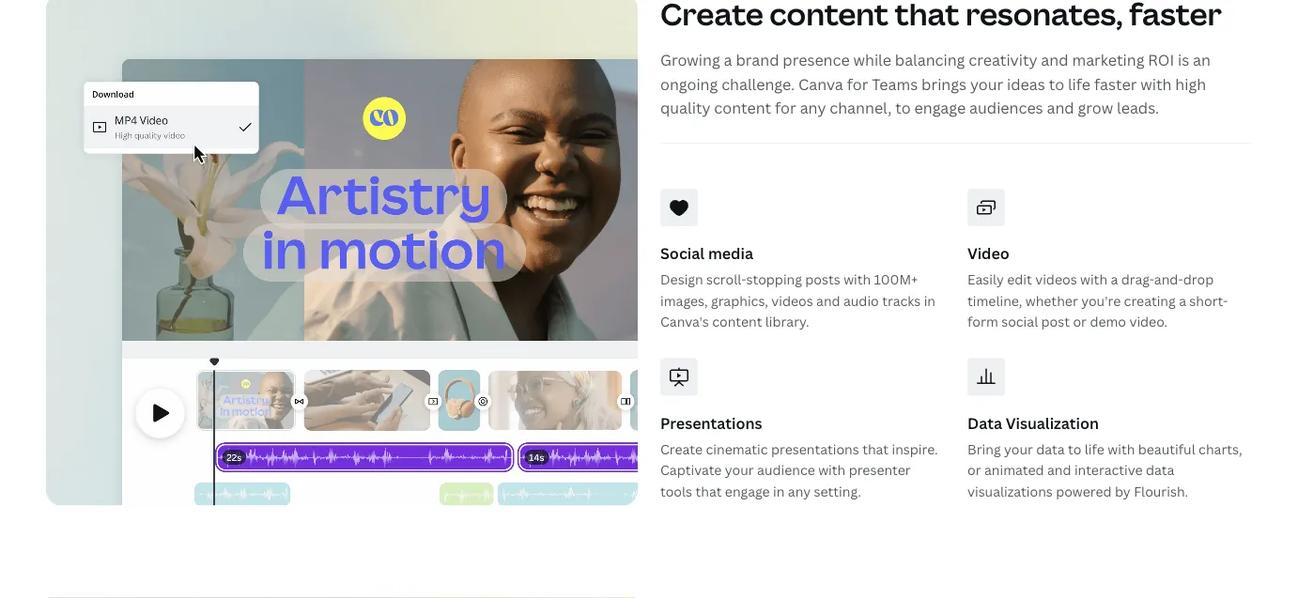 Task type: vqa. For each thing, say whether or not it's contained in the screenshot.
the "a" in the ADD A LITTLE BIT OF BODY TEXT Button
no



Task type: locate. For each thing, give the bounding box(es) containing it.
or down bring
[[967, 461, 981, 479]]

and left grow
[[1047, 98, 1074, 118]]

1 horizontal spatial a
[[1111, 270, 1118, 288]]

content inside social media design scroll-stopping posts with 100m+ images, graphics, videos and audio tracks in canva's content library.
[[712, 312, 762, 330]]

balancing
[[895, 50, 965, 70]]

to down teams
[[895, 98, 911, 118]]

audio
[[843, 291, 879, 309]]

leads.
[[1117, 98, 1159, 118]]

0 vertical spatial content
[[714, 98, 771, 118]]

post
[[1041, 312, 1070, 330]]

and-
[[1154, 270, 1183, 288]]

1 vertical spatial videos
[[771, 291, 813, 309]]

an
[[1193, 50, 1211, 70]]

life inside data visualization bring your data to life with beautiful charts, or animated and interactive data visualizations powered by flourish.
[[1085, 440, 1104, 458]]

and up powered
[[1047, 461, 1071, 479]]

or right post
[[1073, 312, 1087, 330]]

100m+
[[874, 270, 918, 288]]

that down captivate
[[695, 482, 722, 500]]

0 vertical spatial a
[[724, 50, 732, 70]]

1 vertical spatial life
[[1085, 440, 1104, 458]]

social media design scroll-stopping posts with 100m+ images, graphics, videos and audio tracks in canva's content library.
[[660, 243, 935, 330]]

in for social media
[[924, 291, 935, 309]]

0 vertical spatial to
[[1049, 74, 1064, 94]]

ongoing
[[660, 74, 718, 94]]

0 vertical spatial for
[[847, 74, 868, 94]]

your inside presentations create cinematic presentations that inspire. captivate your audience with presenter tools that engage in any setting.
[[725, 461, 754, 479]]

grow
[[1078, 98, 1113, 118]]

videos up library. at bottom
[[771, 291, 813, 309]]

graphics,
[[711, 291, 768, 309]]

any inside presentations create cinematic presentations that inspire. captivate your audience with presenter tools that engage in any setting.
[[788, 482, 811, 500]]

and inside social media design scroll-stopping posts with 100m+ images, graphics, videos and audio tracks in canva's content library.
[[816, 291, 840, 309]]

any down audience
[[788, 482, 811, 500]]

with up 'audio'
[[844, 270, 871, 288]]

with up you're
[[1080, 270, 1107, 288]]

1 horizontal spatial that
[[862, 440, 889, 458]]

content down graphics,
[[712, 312, 762, 330]]

1 vertical spatial or
[[967, 461, 981, 479]]

1 vertical spatial in
[[773, 482, 785, 500]]

1 vertical spatial any
[[788, 482, 811, 500]]

with up setting. at the bottom of page
[[818, 461, 846, 479]]

0 vertical spatial life
[[1068, 74, 1090, 94]]

1 vertical spatial engage
[[725, 482, 770, 500]]

1 vertical spatial data
[[1146, 461, 1174, 479]]

engage
[[914, 98, 966, 118], [725, 482, 770, 500]]

engage inside growing a brand presence while balancing creativity and marketing roi is an ongoing challenge. canva for teams brings your ideas to life faster with high quality content for any channel, to engage audiences and grow leads.
[[914, 98, 966, 118]]

life
[[1068, 74, 1090, 94], [1085, 440, 1104, 458]]

to down visualization
[[1068, 440, 1081, 458]]

content
[[714, 98, 771, 118], [712, 312, 762, 330]]

0 vertical spatial your
[[970, 74, 1003, 94]]

form
[[967, 312, 998, 330]]

for
[[847, 74, 868, 94], [775, 98, 796, 118]]

1 horizontal spatial videos
[[1035, 270, 1077, 288]]

content down "challenge." on the right
[[714, 98, 771, 118]]

and up ideas
[[1041, 50, 1068, 70]]

for down "challenge." on the right
[[775, 98, 796, 118]]

to right ideas
[[1049, 74, 1064, 94]]

0 horizontal spatial or
[[967, 461, 981, 479]]

is
[[1178, 50, 1189, 70]]

animated
[[984, 461, 1044, 479]]

0 horizontal spatial in
[[773, 482, 785, 500]]

0 horizontal spatial engage
[[725, 482, 770, 500]]

that
[[862, 440, 889, 458], [695, 482, 722, 500]]

in down audience
[[773, 482, 785, 500]]

0 vertical spatial in
[[924, 291, 935, 309]]

0 vertical spatial engage
[[914, 98, 966, 118]]

0 horizontal spatial to
[[895, 98, 911, 118]]

your
[[970, 74, 1003, 94], [1004, 440, 1033, 458], [725, 461, 754, 479]]

0 vertical spatial any
[[800, 98, 826, 118]]

data up flourish.
[[1146, 461, 1174, 479]]

data down visualization
[[1036, 440, 1065, 458]]

1 vertical spatial content
[[712, 312, 762, 330]]

for up channel,
[[847, 74, 868, 94]]

easily
[[967, 270, 1004, 288]]

a down the and-
[[1179, 291, 1186, 309]]

presentations create cinematic presentations that inspire. captivate your audience with presenter tools that engage in any setting.
[[660, 413, 938, 500]]

canva
[[798, 74, 843, 94]]

2 horizontal spatial a
[[1179, 291, 1186, 309]]

life up interactive
[[1085, 440, 1104, 458]]

your up animated
[[1004, 440, 1033, 458]]

1 vertical spatial that
[[695, 482, 722, 500]]

1 horizontal spatial engage
[[914, 98, 966, 118]]

in right tracks
[[924, 291, 935, 309]]

whether
[[1025, 291, 1078, 309]]

with down roi
[[1140, 74, 1172, 94]]

presentations
[[771, 440, 859, 458]]

1 vertical spatial for
[[775, 98, 796, 118]]

your down cinematic
[[725, 461, 754, 479]]

and down posts
[[816, 291, 840, 309]]

content inside growing a brand presence while balancing creativity and marketing roi is an ongoing challenge. canva for teams brings your ideas to life faster with high quality content for any channel, to engage audiences and grow leads.
[[714, 98, 771, 118]]

in inside social media design scroll-stopping posts with 100m+ images, graphics, videos and audio tracks in canva's content library.
[[924, 291, 935, 309]]

2 vertical spatial your
[[725, 461, 754, 479]]

a
[[724, 50, 732, 70], [1111, 270, 1118, 288], [1179, 291, 1186, 309]]

in inside presentations create cinematic presentations that inspire. captivate your audience with presenter tools that engage in any setting.
[[773, 482, 785, 500]]

video easily edit videos with a drag-and-drop timeline, whether you're creating a short- form social post or demo video.
[[967, 243, 1228, 330]]

posts
[[805, 270, 840, 288]]

engage down brings
[[914, 98, 966, 118]]

1 vertical spatial your
[[1004, 440, 1033, 458]]

your down creativity
[[970, 74, 1003, 94]]

1 vertical spatial a
[[1111, 270, 1118, 288]]

1 horizontal spatial to
[[1049, 74, 1064, 94]]

any
[[800, 98, 826, 118], [788, 482, 811, 500]]

channel,
[[830, 98, 892, 118]]

videos
[[1035, 270, 1077, 288], [771, 291, 813, 309]]

flourish.
[[1134, 482, 1188, 500]]

0 horizontal spatial videos
[[771, 291, 813, 309]]

powered
[[1056, 482, 1112, 500]]

0 vertical spatial data
[[1036, 440, 1065, 458]]

roi
[[1148, 50, 1174, 70]]

2 vertical spatial to
[[1068, 440, 1081, 458]]

presence
[[783, 50, 850, 70]]

and
[[1041, 50, 1068, 70], [1047, 98, 1074, 118], [816, 291, 840, 309], [1047, 461, 1071, 479]]

data
[[1036, 440, 1065, 458], [1146, 461, 1174, 479]]

that up presenter
[[862, 440, 889, 458]]

engage down cinematic
[[725, 482, 770, 500]]

drop
[[1183, 270, 1214, 288]]

2 vertical spatial a
[[1179, 291, 1186, 309]]

presenter
[[849, 461, 911, 479]]

0 vertical spatial videos
[[1035, 270, 1077, 288]]

life up grow
[[1068, 74, 1090, 94]]

0 vertical spatial or
[[1073, 312, 1087, 330]]

with up interactive
[[1108, 440, 1135, 458]]

growing a brand presence while balancing creativity and marketing roi is an ongoing challenge. canva for teams brings your ideas to life faster with high quality content for any channel, to engage audiences and grow leads.
[[660, 50, 1211, 118]]

to
[[1049, 74, 1064, 94], [895, 98, 911, 118], [1068, 440, 1081, 458]]

cinematic
[[706, 440, 768, 458]]

high
[[1175, 74, 1206, 94]]

1 horizontal spatial or
[[1073, 312, 1087, 330]]

a left brand
[[724, 50, 732, 70]]

with inside social media design scroll-stopping posts with 100m+ images, graphics, videos and audio tracks in canva's content library.
[[844, 270, 871, 288]]

with
[[1140, 74, 1172, 94], [844, 270, 871, 288], [1080, 270, 1107, 288], [1108, 440, 1135, 458], [818, 461, 846, 479]]

a left drag-
[[1111, 270, 1118, 288]]

in
[[924, 291, 935, 309], [773, 482, 785, 500]]

timeline,
[[967, 291, 1022, 309]]

any down canva
[[800, 98, 826, 118]]

charts,
[[1199, 440, 1242, 458]]

audience
[[757, 461, 815, 479]]

data visualization bring your data to life with beautiful charts, or animated and interactive data visualizations powered by flourish.
[[967, 413, 1242, 500]]

bring
[[967, 440, 1001, 458]]

videos up the whether
[[1035, 270, 1077, 288]]

or
[[1073, 312, 1087, 330], [967, 461, 981, 479]]

2 horizontal spatial to
[[1068, 440, 1081, 458]]

tracks
[[882, 291, 921, 309]]

1 horizontal spatial for
[[847, 74, 868, 94]]

1 horizontal spatial in
[[924, 291, 935, 309]]

0 horizontal spatial a
[[724, 50, 732, 70]]



Task type: describe. For each thing, give the bounding box(es) containing it.
life inside growing a brand presence while balancing creativity and marketing roi is an ongoing challenge. canva for teams brings your ideas to life faster with high quality content for any channel, to engage audiences and grow leads.
[[1068, 74, 1090, 94]]

0 horizontal spatial for
[[775, 98, 796, 118]]

scroll-
[[706, 270, 746, 288]]

interactive
[[1074, 461, 1143, 479]]

beautiful
[[1138, 440, 1195, 458]]

a inside growing a brand presence while balancing creativity and marketing roi is an ongoing challenge. canva for teams brings your ideas to life faster with high quality content for any channel, to engage audiences and grow leads.
[[724, 50, 732, 70]]

tools
[[660, 482, 692, 500]]

your inside growing a brand presence while balancing creativity and marketing roi is an ongoing challenge. canva for teams brings your ideas to life faster with high quality content for any channel, to engage audiences and grow leads.
[[970, 74, 1003, 94]]

with inside data visualization bring your data to life with beautiful charts, or animated and interactive data visualizations powered by flourish.
[[1108, 440, 1135, 458]]

1 horizontal spatial data
[[1146, 461, 1174, 479]]

images,
[[660, 291, 708, 309]]

0 horizontal spatial data
[[1036, 440, 1065, 458]]

challenge.
[[721, 74, 795, 94]]

design
[[660, 270, 703, 288]]

video
[[967, 243, 1010, 263]]

edit
[[1007, 270, 1032, 288]]

visualizations
[[967, 482, 1053, 500]]

your inside data visualization bring your data to life with beautiful charts, or animated and interactive data visualizations powered by flourish.
[[1004, 440, 1033, 458]]

drag-
[[1121, 270, 1154, 288]]

media
[[708, 243, 753, 263]]

creativity
[[969, 50, 1037, 70]]

any inside growing a brand presence while balancing creativity and marketing roi is an ongoing challenge. canva for teams brings your ideas to life faster with high quality content for any channel, to engage audiences and grow leads.
[[800, 98, 826, 118]]

growing
[[660, 50, 720, 70]]

or inside video easily edit videos with a drag-and-drop timeline, whether you're creating a short- form social post or demo video.
[[1073, 312, 1087, 330]]

visualization
[[1006, 413, 1099, 433]]

with inside presentations create cinematic presentations that inspire. captivate your audience with presenter tools that engage in any setting.
[[818, 461, 846, 479]]

create
[[660, 440, 703, 458]]

videos inside social media design scroll-stopping posts with 100m+ images, graphics, videos and audio tracks in canva's content library.
[[771, 291, 813, 309]]

captivate
[[660, 461, 722, 479]]

with inside video easily edit videos with a drag-and-drop timeline, whether you're creating a short- form social post or demo video.
[[1080, 270, 1107, 288]]

and inside data visualization bring your data to life with beautiful charts, or animated and interactive data visualizations powered by flourish.
[[1047, 461, 1071, 479]]

demo
[[1090, 312, 1126, 330]]

in for presentations
[[773, 482, 785, 500]]

setting.
[[814, 482, 861, 500]]

ideas
[[1007, 74, 1045, 94]]

videos inside video easily edit videos with a drag-and-drop timeline, whether you're creating a short- form social post or demo video.
[[1035, 270, 1077, 288]]

library.
[[765, 312, 809, 330]]

brings
[[921, 74, 967, 94]]

presentations
[[660, 413, 762, 433]]

inspire.
[[892, 440, 938, 458]]

data
[[967, 413, 1002, 433]]

audiences
[[969, 98, 1043, 118]]

by
[[1115, 482, 1131, 500]]

brand
[[736, 50, 779, 70]]

engage inside presentations create cinematic presentations that inspire. captivate your audience with presenter tools that engage in any setting.
[[725, 482, 770, 500]]

faster
[[1094, 74, 1137, 94]]

video.
[[1129, 312, 1168, 330]]

teams
[[872, 74, 918, 94]]

quality
[[660, 98, 711, 118]]

you're
[[1081, 291, 1121, 309]]

short-
[[1189, 291, 1228, 309]]

createcontentthatresonates image
[[46, 0, 638, 506]]

0 horizontal spatial that
[[695, 482, 722, 500]]

with inside growing a brand presence while balancing creativity and marketing roi is an ongoing challenge. canva for teams brings your ideas to life faster with high quality content for any channel, to engage audiences and grow leads.
[[1140, 74, 1172, 94]]

while
[[853, 50, 891, 70]]

1 vertical spatial to
[[895, 98, 911, 118]]

creating
[[1124, 291, 1176, 309]]

social
[[660, 243, 705, 263]]

or inside data visualization bring your data to life with beautiful charts, or animated and interactive data visualizations powered by flourish.
[[967, 461, 981, 479]]

social
[[1001, 312, 1038, 330]]

0 vertical spatial that
[[862, 440, 889, 458]]

canva's
[[660, 312, 709, 330]]

to inside data visualization bring your data to life with beautiful charts, or animated and interactive data visualizations powered by flourish.
[[1068, 440, 1081, 458]]

marketing
[[1072, 50, 1144, 70]]

stopping
[[746, 270, 802, 288]]



